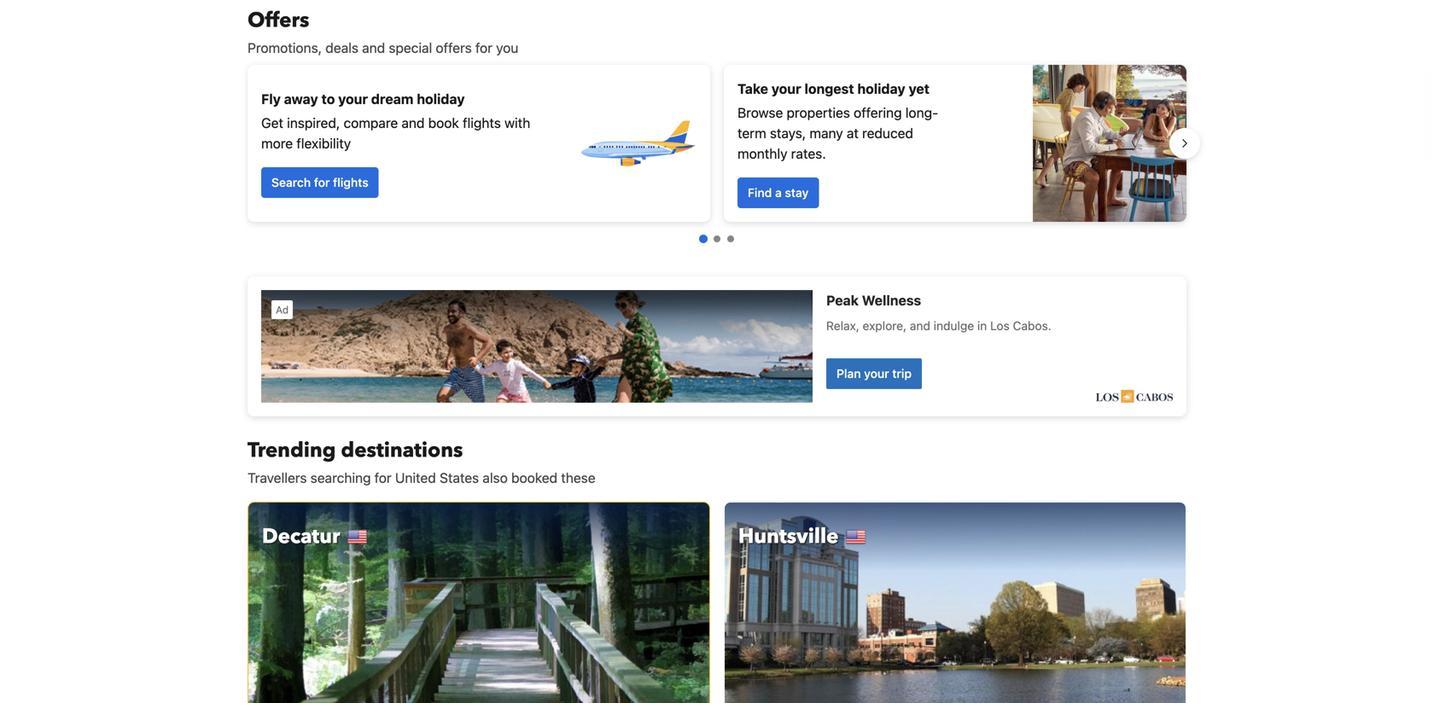 Task type: vqa. For each thing, say whether or not it's contained in the screenshot.
include
no



Task type: locate. For each thing, give the bounding box(es) containing it.
holiday up book
[[417, 91, 465, 107]]

main content
[[234, 6, 1201, 704]]

dream
[[371, 91, 414, 107]]

2 vertical spatial for
[[375, 470, 392, 486]]

1 vertical spatial for
[[314, 175, 330, 190]]

decatur link
[[248, 502, 710, 704]]

holiday inside fly away to your dream holiday get inspired, compare and book flights with more flexibility
[[417, 91, 465, 107]]

for inside offers promotions, deals and special offers for you
[[476, 40, 493, 56]]

take your longest holiday yet browse properties offering long- term stays, many at reduced monthly rates.
[[738, 81, 939, 162]]

your right take
[[772, 81, 802, 97]]

and
[[362, 40, 385, 56], [402, 115, 425, 131]]

0 horizontal spatial holiday
[[417, 91, 465, 107]]

rates.
[[791, 146, 826, 162]]

0 vertical spatial for
[[476, 40, 493, 56]]

book
[[428, 115, 459, 131]]

fly
[[261, 91, 281, 107]]

for left you
[[476, 40, 493, 56]]

search for flights link
[[261, 167, 379, 198]]

your
[[772, 81, 802, 97], [338, 91, 368, 107]]

promotions,
[[248, 40, 322, 56]]

monthly
[[738, 146, 788, 162]]

holiday inside take your longest holiday yet browse properties offering long- term stays, many at reduced monthly rates.
[[858, 81, 906, 97]]

0 horizontal spatial for
[[314, 175, 330, 190]]

decatur
[[262, 523, 340, 551]]

holiday up offering
[[858, 81, 906, 97]]

0 horizontal spatial your
[[338, 91, 368, 107]]

2 horizontal spatial for
[[476, 40, 493, 56]]

holiday
[[858, 81, 906, 97], [417, 91, 465, 107]]

for left united
[[375, 470, 392, 486]]

flights left with
[[463, 115, 501, 131]]

find
[[748, 186, 772, 200]]

for right search
[[314, 175, 330, 190]]

1 vertical spatial and
[[402, 115, 425, 131]]

0 horizontal spatial flights
[[333, 175, 369, 190]]

to
[[322, 91, 335, 107]]

and inside offers promotions, deals and special offers for you
[[362, 40, 385, 56]]

take your longest holiday yet image
[[1033, 65, 1187, 222]]

and right deals
[[362, 40, 385, 56]]

1 horizontal spatial holiday
[[858, 81, 906, 97]]

0 vertical spatial and
[[362, 40, 385, 56]]

your inside fly away to your dream holiday get inspired, compare and book flights with more flexibility
[[338, 91, 368, 107]]

deals
[[326, 40, 359, 56]]

0 horizontal spatial and
[[362, 40, 385, 56]]

a
[[775, 186, 782, 200]]

with
[[505, 115, 531, 131]]

0 vertical spatial flights
[[463, 115, 501, 131]]

huntsville link
[[724, 502, 1187, 704]]

1 horizontal spatial flights
[[463, 115, 501, 131]]

your right to at the left top
[[338, 91, 368, 107]]

many
[[810, 125, 843, 141]]

and left book
[[402, 115, 425, 131]]

flights down flexibility
[[333, 175, 369, 190]]

region
[[234, 58, 1201, 229]]

1 horizontal spatial and
[[402, 115, 425, 131]]

for
[[476, 40, 493, 56], [314, 175, 330, 190], [375, 470, 392, 486]]

stay
[[785, 186, 809, 200]]

travellers
[[248, 470, 307, 486]]

flights
[[463, 115, 501, 131], [333, 175, 369, 190]]

progress bar
[[699, 235, 734, 243]]

also
[[483, 470, 508, 486]]

flights inside fly away to your dream holiday get inspired, compare and book flights with more flexibility
[[463, 115, 501, 131]]

1 horizontal spatial your
[[772, 81, 802, 97]]

destinations
[[341, 437, 463, 465]]

1 horizontal spatial for
[[375, 470, 392, 486]]

long-
[[906, 105, 939, 121]]

advertisement region
[[248, 277, 1187, 417]]

find a stay link
[[738, 178, 819, 208]]

1 vertical spatial flights
[[333, 175, 369, 190]]

away
[[284, 91, 318, 107]]

inspired,
[[287, 115, 340, 131]]

fly away to your dream holiday get inspired, compare and book flights with more flexibility
[[261, 91, 531, 152]]

longest
[[805, 81, 854, 97]]

offering
[[854, 105, 902, 121]]

get
[[261, 115, 283, 131]]

take
[[738, 81, 769, 97]]

offers
[[248, 6, 309, 35]]



Task type: describe. For each thing, give the bounding box(es) containing it.
offers promotions, deals and special offers for you
[[248, 6, 519, 56]]

for inside region
[[314, 175, 330, 190]]

properties
[[787, 105, 850, 121]]

booked
[[511, 470, 558, 486]]

at
[[847, 125, 859, 141]]

your inside take your longest holiday yet browse properties offering long- term stays, many at reduced monthly rates.
[[772, 81, 802, 97]]

search for flights
[[272, 175, 369, 190]]

states
[[440, 470, 479, 486]]

search
[[272, 175, 311, 190]]

special
[[389, 40, 432, 56]]

reduced
[[862, 125, 914, 141]]

yet
[[909, 81, 930, 97]]

more
[[261, 135, 293, 152]]

stays,
[[770, 125, 806, 141]]

you
[[496, 40, 519, 56]]

find a stay
[[748, 186, 809, 200]]

term
[[738, 125, 767, 141]]

trending
[[248, 437, 336, 465]]

and inside fly away to your dream holiday get inspired, compare and book flights with more flexibility
[[402, 115, 425, 131]]

region containing take your longest holiday yet
[[234, 58, 1201, 229]]

for inside trending destinations travellers searching for united states also booked these
[[375, 470, 392, 486]]

these
[[561, 470, 596, 486]]

main content containing offers
[[234, 6, 1201, 704]]

browse
[[738, 105, 783, 121]]

united
[[395, 470, 436, 486]]

fly away to your dream holiday image
[[577, 84, 697, 203]]

compare
[[344, 115, 398, 131]]

searching
[[311, 470, 371, 486]]

offers
[[436, 40, 472, 56]]

huntsville
[[739, 523, 839, 551]]

flexibility
[[297, 135, 351, 152]]

trending destinations travellers searching for united states also booked these
[[248, 437, 596, 486]]



